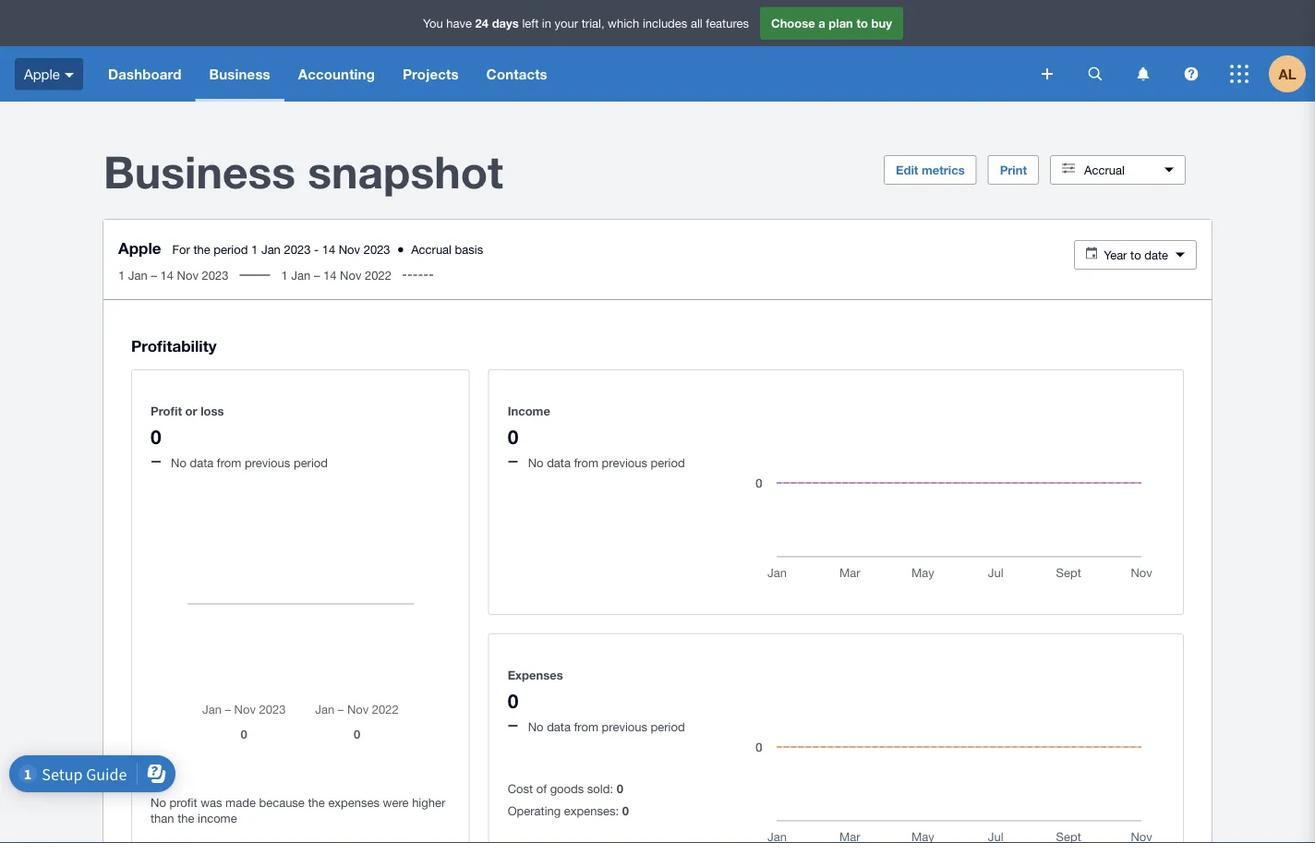 Task type: describe. For each thing, give the bounding box(es) containing it.
business button
[[195, 46, 284, 102]]

cost
[[508, 782, 533, 796]]

previous for expenses 0
[[602, 719, 647, 734]]

features
[[706, 16, 749, 30]]

– for 14 nov 2023
[[151, 268, 157, 282]]

no for profit or loss 0
[[171, 455, 186, 469]]

navigation containing dashboard
[[94, 46, 1029, 102]]

accrual inside popup button
[[1084, 163, 1125, 177]]

edit metrics button
[[884, 155, 977, 185]]

2023 for jan
[[284, 242, 311, 256]]

of
[[536, 782, 547, 796]]

-
[[314, 242, 319, 256]]

0 right sold: at the left bottom of page
[[617, 782, 623, 796]]

made
[[225, 796, 256, 810]]

data for expenses 0
[[547, 719, 571, 734]]

edit
[[896, 163, 918, 177]]

goods
[[550, 782, 584, 796]]

year to date button
[[1074, 240, 1197, 270]]

period for income 0
[[651, 455, 685, 469]]

no profit was made because the expenses were higher than the income
[[151, 796, 445, 826]]

0 right expenses:
[[622, 804, 629, 818]]

year to date
[[1104, 248, 1168, 262]]

1 horizontal spatial svg image
[[1088, 67, 1102, 81]]

data for profit or loss 0
[[190, 455, 214, 469]]

income
[[198, 811, 237, 826]]

accounting
[[298, 66, 375, 82]]

left
[[522, 16, 539, 30]]

accounting button
[[284, 46, 389, 102]]

14 for 1 jan – 14 nov 2023
[[160, 268, 174, 282]]

you have 24 days left in your trial, which includes all features
[[423, 16, 749, 30]]

operating
[[508, 804, 561, 818]]

year
[[1104, 248, 1127, 262]]

because
[[259, 796, 305, 810]]

for the period 1 jan 2023 - 14 nov 2023  ●  accrual basis
[[172, 242, 483, 256]]

was
[[201, 796, 222, 810]]

projects
[[403, 66, 459, 82]]

1 for 1 jan – 14 nov 2023
[[118, 268, 125, 282]]

data for income 0
[[547, 455, 571, 469]]

banner containing dashboard
[[0, 0, 1315, 102]]

trial,
[[582, 16, 604, 30]]

income
[[508, 403, 550, 418]]

period for profit or loss 0
[[294, 455, 328, 469]]

sold:
[[587, 782, 613, 796]]

than
[[151, 811, 174, 826]]

24
[[475, 16, 489, 30]]

days
[[492, 16, 519, 30]]

from for profit or loss 0
[[217, 455, 241, 469]]

1 for 1 jan – 14 nov 2022
[[281, 268, 288, 282]]

you
[[423, 16, 443, 30]]

jan for 1 jan – 14 nov 2023
[[128, 268, 148, 282]]

higher
[[412, 796, 445, 810]]

2 horizontal spatial 2023
[[364, 242, 390, 256]]

from for expenses 0
[[574, 719, 598, 734]]

cost of goods sold: 0 operating expenses: 0
[[508, 782, 629, 818]]

print
[[1000, 163, 1027, 177]]

snapshot
[[308, 145, 503, 198]]

expenses:
[[564, 804, 619, 818]]

0 vertical spatial the
[[193, 242, 210, 256]]

1 horizontal spatial jan
[[261, 242, 281, 256]]

1 horizontal spatial 1
[[251, 242, 258, 256]]

1 vertical spatial the
[[308, 796, 325, 810]]



Task type: vqa. For each thing, say whether or not it's contained in the screenshot.
-
yes



Task type: locate. For each thing, give the bounding box(es) containing it.
a
[[819, 16, 825, 30]]

jan left -
[[261, 242, 281, 256]]

1 – from the left
[[151, 268, 157, 282]]

jan
[[261, 242, 281, 256], [128, 268, 148, 282], [291, 268, 311, 282]]

14 for 1 jan – 14 nov 2022
[[323, 268, 337, 282]]

1 vertical spatial apple
[[118, 238, 161, 257]]

2022
[[365, 268, 392, 282]]

the down 'profit'
[[177, 811, 194, 826]]

have
[[446, 16, 472, 30]]

0 horizontal spatial accrual
[[411, 242, 452, 256]]

dashboard link
[[94, 46, 195, 102]]

dashboard
[[108, 66, 182, 82]]

expenses 0
[[508, 668, 563, 712]]

1 horizontal spatial 2023
[[284, 242, 311, 256]]

0 down profit
[[151, 425, 161, 448]]

0 inside profit or loss 0
[[151, 425, 161, 448]]

profit
[[151, 403, 182, 418]]

jan for 1 jan – 14 nov 2022
[[291, 268, 311, 282]]

nov left 2022 at the top
[[340, 268, 362, 282]]

0 horizontal spatial –
[[151, 268, 157, 282]]

nov for 1 jan – 14 nov 2022
[[340, 268, 362, 282]]

svg image
[[1088, 67, 1102, 81], [65, 73, 74, 77]]

0 vertical spatial accrual
[[1084, 163, 1125, 177]]

2 horizontal spatial 1
[[281, 268, 288, 282]]

14 down for
[[160, 268, 174, 282]]

no
[[171, 455, 186, 469], [528, 455, 544, 469], [528, 719, 544, 734], [151, 796, 166, 810]]

14 down for the period 1 jan 2023 - 14 nov 2023  ●  accrual basis
[[323, 268, 337, 282]]

1 horizontal spatial accrual
[[1084, 163, 1125, 177]]

which
[[608, 16, 639, 30]]

in
[[542, 16, 551, 30]]

your
[[555, 16, 578, 30]]

0 horizontal spatial jan
[[128, 268, 148, 282]]

no for income 0
[[528, 455, 544, 469]]

business snapshot
[[103, 145, 503, 198]]

to left buy
[[857, 16, 868, 30]]

0
[[151, 425, 161, 448], [508, 425, 518, 448], [508, 689, 518, 712], [617, 782, 623, 796], [622, 804, 629, 818]]

– for 14 nov 2022
[[314, 268, 320, 282]]

1 horizontal spatial to
[[1130, 248, 1141, 262]]

banner
[[0, 0, 1315, 102]]

1 vertical spatial business
[[103, 145, 296, 198]]

0 down income
[[508, 425, 518, 448]]

14
[[322, 242, 335, 256], [160, 268, 174, 282], [323, 268, 337, 282]]

no down "income 0"
[[528, 455, 544, 469]]

navigation
[[94, 46, 1029, 102]]

2 – from the left
[[314, 268, 320, 282]]

previous for profit or loss 0
[[245, 455, 290, 469]]

basis
[[455, 242, 483, 256]]

data down "income 0"
[[547, 455, 571, 469]]

1 jan – 14 nov 2022
[[281, 268, 392, 282]]

no data from previous period for expenses 0
[[528, 719, 685, 734]]

choose a plan to buy
[[771, 16, 892, 30]]

no data from previous period down loss
[[171, 455, 328, 469]]

2 horizontal spatial jan
[[291, 268, 311, 282]]

for
[[172, 242, 190, 256]]

expenses
[[508, 668, 563, 682]]

2 vertical spatial the
[[177, 811, 194, 826]]

nov for 1 jan – 14 nov 2023
[[177, 268, 199, 282]]

accrual left basis
[[411, 242, 452, 256]]

metrics
[[922, 163, 965, 177]]

date
[[1144, 248, 1168, 262]]

period for expenses 0
[[651, 719, 685, 734]]

no data from previous period down "income 0"
[[528, 455, 685, 469]]

business inside dropdown button
[[209, 66, 270, 82]]

income 0
[[508, 403, 550, 448]]

the
[[193, 242, 210, 256], [308, 796, 325, 810], [177, 811, 194, 826]]

choose
[[771, 16, 815, 30]]

no data from previous period for income 0
[[528, 455, 685, 469]]

buy
[[871, 16, 892, 30]]

to right 'year' at the right
[[1130, 248, 1141, 262]]

the right 'because'
[[308, 796, 325, 810]]

2023 up 2022 at the top
[[364, 242, 390, 256]]

2023 up profitability
[[202, 268, 229, 282]]

to inside popup button
[[1130, 248, 1141, 262]]

nov down for
[[177, 268, 199, 282]]

0 inside expenses 0
[[508, 689, 518, 712]]

no down expenses 0
[[528, 719, 544, 734]]

accrual button
[[1050, 155, 1186, 185]]

data
[[190, 455, 214, 469], [547, 455, 571, 469], [547, 719, 571, 734]]

no data from previous period for profit or loss 0
[[171, 455, 328, 469]]

0 vertical spatial apple
[[24, 66, 60, 82]]

0 vertical spatial to
[[857, 16, 868, 30]]

business for business snapshot
[[103, 145, 296, 198]]

all
[[691, 16, 703, 30]]

business
[[209, 66, 270, 82], [103, 145, 296, 198]]

were
[[383, 796, 409, 810]]

jan down for the period 1 jan 2023 - 14 nov 2023  ●  accrual basis
[[291, 268, 311, 282]]

no data from previous period
[[171, 455, 328, 469], [528, 455, 685, 469], [528, 719, 685, 734]]

contacts
[[486, 66, 548, 82]]

no down profit or loss 0
[[171, 455, 186, 469]]

1 horizontal spatial –
[[314, 268, 320, 282]]

loss
[[201, 403, 224, 418]]

no up than at the left bottom
[[151, 796, 166, 810]]

0 horizontal spatial apple
[[24, 66, 60, 82]]

nov
[[339, 242, 360, 256], [177, 268, 199, 282], [340, 268, 362, 282]]

2023
[[284, 242, 311, 256], [364, 242, 390, 256], [202, 268, 229, 282]]

includes
[[643, 16, 687, 30]]

1 jan – 14 nov 2023
[[118, 268, 229, 282]]

al
[[1279, 66, 1296, 82]]

1 vertical spatial accrual
[[411, 242, 452, 256]]

previous
[[245, 455, 290, 469], [602, 455, 647, 469], [602, 719, 647, 734]]

profit or loss 0
[[151, 403, 224, 448]]

profit
[[169, 796, 197, 810]]

apple inside popup button
[[24, 66, 60, 82]]

– up profitability
[[151, 268, 157, 282]]

svg image inside apple popup button
[[65, 73, 74, 77]]

business for business
[[209, 66, 270, 82]]

print button
[[988, 155, 1039, 185]]

0 down expenses
[[508, 689, 518, 712]]

expenses
[[328, 796, 380, 810]]

or
[[185, 403, 197, 418]]

svg image
[[1230, 65, 1249, 83], [1137, 67, 1149, 81], [1184, 67, 1198, 81], [1042, 68, 1053, 79]]

the right for
[[193, 242, 210, 256]]

profitability
[[131, 337, 217, 355]]

1
[[251, 242, 258, 256], [118, 268, 125, 282], [281, 268, 288, 282]]

0 horizontal spatial 1
[[118, 268, 125, 282]]

period
[[214, 242, 248, 256], [294, 455, 328, 469], [651, 455, 685, 469], [651, 719, 685, 734]]

to
[[857, 16, 868, 30], [1130, 248, 1141, 262]]

0 horizontal spatial to
[[857, 16, 868, 30]]

no data from previous period up sold: at the left bottom of page
[[528, 719, 685, 734]]

nov up 1 jan – 14 nov 2022
[[339, 242, 360, 256]]

contacts button
[[473, 46, 561, 102]]

accrual up 'year' at the right
[[1084, 163, 1125, 177]]

accrual
[[1084, 163, 1125, 177], [411, 242, 452, 256]]

from for income 0
[[574, 455, 598, 469]]

edit metrics
[[896, 163, 965, 177]]

– down -
[[314, 268, 320, 282]]

projects button
[[389, 46, 473, 102]]

from
[[217, 455, 241, 469], [574, 455, 598, 469], [574, 719, 598, 734]]

no for expenses 0
[[528, 719, 544, 734]]

0 horizontal spatial svg image
[[65, 73, 74, 77]]

plan
[[829, 16, 853, 30]]

data down profit or loss 0
[[190, 455, 214, 469]]

0 horizontal spatial 2023
[[202, 268, 229, 282]]

1 vertical spatial to
[[1130, 248, 1141, 262]]

–
[[151, 268, 157, 282], [314, 268, 320, 282]]

2023 for nov
[[202, 268, 229, 282]]

apple
[[24, 66, 60, 82], [118, 238, 161, 257]]

no inside no profit was made because the expenses were higher than the income
[[151, 796, 166, 810]]

1 horizontal spatial apple
[[118, 238, 161, 257]]

0 vertical spatial business
[[209, 66, 270, 82]]

al button
[[1269, 46, 1315, 102]]

apple button
[[0, 46, 94, 102]]

jan up profitability
[[128, 268, 148, 282]]

2023 left -
[[284, 242, 311, 256]]

0 inside "income 0"
[[508, 425, 518, 448]]

data down expenses 0
[[547, 719, 571, 734]]

previous for income 0
[[602, 455, 647, 469]]

14 right -
[[322, 242, 335, 256]]



